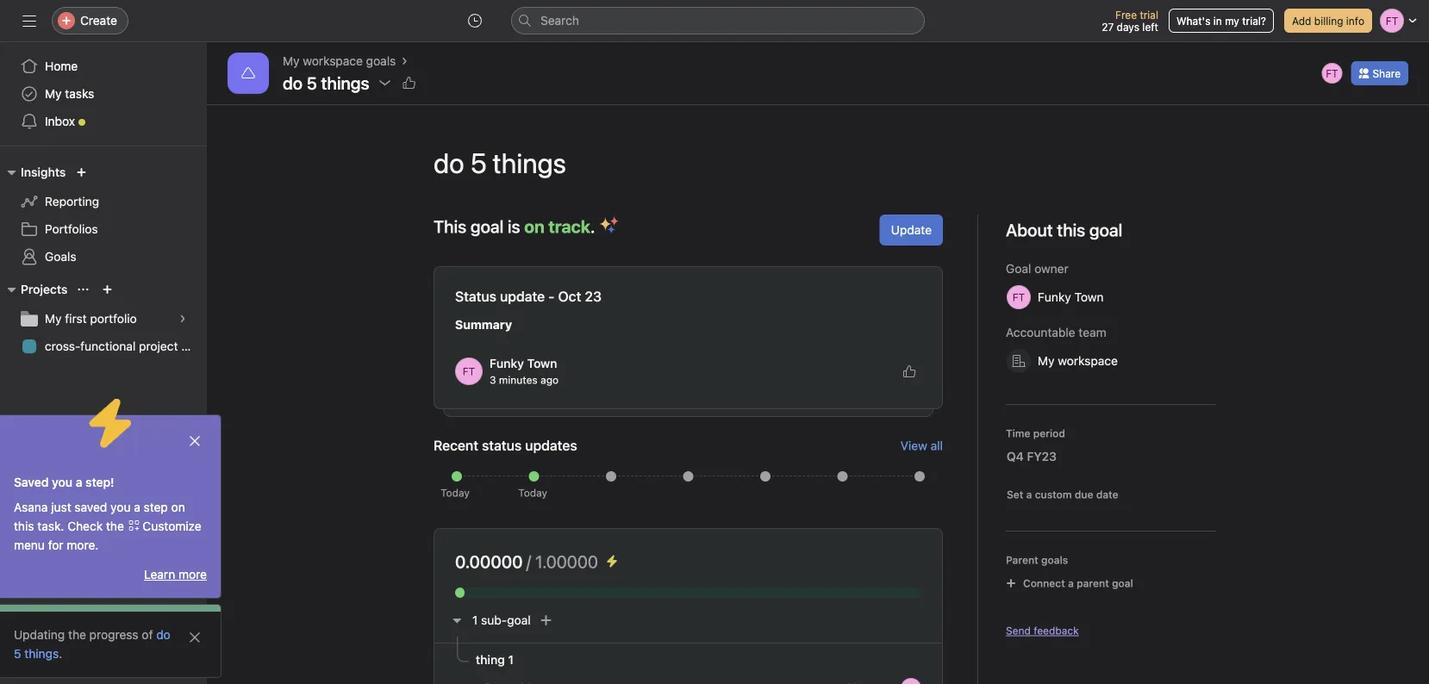 Task type: describe. For each thing, give the bounding box(es) containing it.
feedback
[[1034, 625, 1079, 637]]

task.
[[37, 519, 64, 534]]

a inside asana just saved you a step on this task. check the
[[134, 500, 140, 515]]

1 sub-goal
[[472, 613, 531, 628]]

what's
[[1177, 15, 1211, 27]]

set
[[1007, 489, 1024, 501]]

team
[[1079, 325, 1107, 340]]

cross-functional project plan link
[[10, 333, 205, 360]]

q4 fy23
[[1007, 450, 1057, 464]]

share button
[[1351, 61, 1409, 85]]

close image
[[188, 631, 202, 645]]

my for my tasks
[[45, 87, 62, 101]]

things
[[24, 647, 59, 661]]

a inside "button"
[[1068, 578, 1074, 590]]

town for funky town 3 minutes ago
[[527, 357, 557, 371]]

set a custom due date
[[1007, 489, 1119, 501]]

goal
[[1006, 262, 1031, 276]]

you inside asana just saved you a step on this task. check the
[[110, 500, 131, 515]]

workspace for my workspace goals
[[303, 54, 363, 68]]

show options, current sort, top image
[[78, 285, 88, 295]]

recent status updates
[[434, 438, 577, 454]]

1 inside thing 1 link
[[508, 653, 514, 667]]

this
[[434, 216, 467, 237]]

is
[[508, 216, 520, 237]]

ft inside button
[[1326, 67, 1339, 79]]

home
[[45, 59, 78, 73]]

invite
[[48, 655, 79, 669]]

first
[[65, 312, 87, 326]]

learn more
[[144, 568, 207, 582]]

in
[[1214, 15, 1222, 27]]

plan
[[181, 339, 205, 353]]

home link
[[10, 53, 197, 80]]

add
[[1292, 15, 1312, 27]]

0 vertical spatial 1
[[472, 613, 478, 628]]

show options image
[[378, 76, 392, 90]]

cross-
[[45, 339, 80, 353]]

1 vertical spatial the
[[68, 628, 86, 642]]

view all button
[[901, 439, 943, 453]]

time period
[[1006, 428, 1066, 440]]

goals link
[[10, 243, 197, 271]]

reporting
[[45, 194, 99, 209]]

customize
[[143, 519, 202, 534]]

insights element
[[0, 157, 207, 274]]

0 horizontal spatial .
[[59, 647, 62, 661]]

0 likes. click to like this task image
[[402, 76, 416, 90]]

days
[[1117, 21, 1140, 33]]

1 today from the left
[[441, 487, 470, 499]]

status updates
[[482, 438, 577, 454]]

send feedback link
[[1006, 623, 1079, 639]]

tasks
[[65, 87, 94, 101]]

hide sidebar image
[[22, 14, 36, 28]]

funky town
[[1038, 290, 1104, 304]]

my first portfolio link
[[10, 305, 197, 333]]

recent
[[434, 438, 479, 454]]

my tasks link
[[10, 80, 197, 108]]

saved you a step!
[[14, 475, 114, 490]]

the inside asana just saved you a step on this task. check the
[[106, 519, 124, 534]]

track
[[549, 216, 591, 237]]

2 today from the left
[[518, 487, 548, 499]]

oct 23
[[558, 288, 602, 305]]

my for my workspace goals
[[283, 54, 300, 68]]

view
[[901, 439, 928, 453]]

goal owner
[[1006, 262, 1069, 276]]

goal inside connect a parent goal "button"
[[1112, 578, 1134, 590]]

ago
[[541, 374, 559, 386]]

0.00000 / 1.00000
[[455, 552, 598, 572]]

updating the progress of
[[14, 628, 156, 642]]

all
[[931, 439, 943, 453]]

thing
[[476, 653, 505, 667]]

share
[[1373, 67, 1401, 79]]

due
[[1075, 489, 1094, 501]]

cross-functional project plan
[[45, 339, 205, 353]]

step
[[144, 500, 168, 515]]

0 vertical spatial .
[[591, 216, 595, 237]]

search
[[541, 13, 579, 28]]

update
[[500, 288, 545, 305]]

1 sub-goal image
[[450, 614, 464, 628]]

project
[[139, 339, 178, 353]]

set a custom due date button
[[1003, 486, 1123, 504]]

insights
[[21, 165, 66, 179]]

create button
[[52, 7, 128, 34]]

menu
[[14, 538, 45, 553]]

summary
[[455, 318, 512, 332]]

global element
[[0, 42, 207, 146]]

portfolio
[[90, 312, 137, 326]]

update button
[[880, 215, 943, 246]]

ft button
[[1320, 61, 1344, 85]]

5 things
[[307, 72, 369, 93]]

1 horizontal spatial on
[[524, 216, 545, 237]]

this goal
[[1057, 220, 1123, 240]]

search list box
[[511, 7, 925, 34]]

ft inside latest status update element
[[463, 366, 475, 378]]

learn
[[144, 568, 175, 582]]

minutes
[[499, 374, 538, 386]]

saved
[[14, 475, 49, 490]]

on inside asana just saved you a step on this task. check the
[[171, 500, 185, 515]]

0 vertical spatial you
[[52, 475, 72, 490]]

my first portfolio
[[45, 312, 137, 326]]

0 vertical spatial goals
[[366, 54, 396, 68]]

q4
[[1007, 450, 1024, 464]]

new project or portfolio image
[[102, 285, 112, 295]]

invite button
[[16, 647, 91, 678]]

1 vertical spatial goals
[[1041, 554, 1068, 566]]

do 5 things
[[283, 72, 369, 93]]



Task type: locate. For each thing, give the bounding box(es) containing it.
funky up minutes
[[490, 357, 524, 371]]

1 vertical spatial goal
[[1112, 578, 1134, 590]]

1 horizontal spatial workspace
[[1058, 354, 1118, 368]]

goals up connect
[[1041, 554, 1068, 566]]

a left step
[[134, 500, 140, 515]]

saved
[[75, 500, 107, 515]]

what's in my trial?
[[1177, 15, 1266, 27]]

funky inside "funky town 3 minutes ago"
[[490, 357, 524, 371]]

workspace up 5 things
[[303, 54, 363, 68]]

period
[[1033, 428, 1066, 440]]

parent
[[1006, 554, 1039, 566]]

free trial 27 days left
[[1102, 9, 1159, 33]]

new image
[[76, 167, 87, 178]]

workspace inside dropdown button
[[1058, 354, 1118, 368]]

. down updating
[[59, 647, 62, 661]]

0 horizontal spatial you
[[52, 475, 72, 490]]

about this goal
[[1006, 220, 1123, 240]]

status
[[455, 288, 497, 305]]

1 horizontal spatial .
[[591, 216, 595, 237]]

more.
[[67, 538, 99, 553]]

funky down owner
[[1038, 290, 1071, 304]]

0 vertical spatial town
[[1075, 290, 1104, 304]]

1 vertical spatial you
[[110, 500, 131, 515]]

workspace down team
[[1058, 354, 1118, 368]]

today down recent
[[441, 487, 470, 499]]

0 horizontal spatial do
[[156, 628, 171, 642]]

.
[[591, 216, 595, 237], [59, 647, 62, 661]]

just
[[51, 500, 71, 515]]

1 horizontal spatial you
[[110, 500, 131, 515]]

2 horizontal spatial goal
[[1112, 578, 1134, 590]]

of
[[142, 628, 153, 642]]

1 horizontal spatial funky
[[1038, 290, 1071, 304]]

status update - oct 23
[[455, 288, 602, 305]]

my left first
[[45, 312, 62, 326]]

sub-
[[481, 613, 507, 628]]

my down accountable
[[1038, 354, 1055, 368]]

my workspace
[[1038, 354, 1118, 368]]

workspace for my workspace
[[1058, 354, 1118, 368]]

connect a parent goal button
[[998, 572, 1141, 596]]

town up ago
[[527, 357, 557, 371]]

this goal is on track .
[[434, 216, 595, 237]]

0 likes. click to like this task image
[[903, 365, 916, 378]]

funky town button
[[999, 282, 1132, 313]]

do for do 5 things
[[283, 72, 303, 93]]

add billing info button
[[1285, 9, 1373, 33]]

search button
[[511, 7, 925, 34]]

my
[[283, 54, 300, 68], [45, 87, 62, 101], [45, 312, 62, 326], [1038, 354, 1055, 368]]

goal
[[471, 216, 504, 237], [1112, 578, 1134, 590], [507, 613, 531, 628]]

on
[[524, 216, 545, 237], [171, 500, 185, 515]]

1 horizontal spatial town
[[1075, 290, 1104, 304]]

a left parent
[[1068, 578, 1074, 590]]

check
[[67, 519, 103, 534]]

town for funky town
[[1075, 290, 1104, 304]]

0 horizontal spatial the
[[68, 628, 86, 642]]

1 vertical spatial funky
[[490, 357, 524, 371]]

goals
[[366, 54, 396, 68], [1041, 554, 1068, 566]]

about
[[1006, 220, 1053, 240]]

portfolios
[[45, 222, 98, 236]]

town
[[1075, 290, 1104, 304], [527, 357, 557, 371]]

thing 1
[[476, 653, 514, 667]]

my workspace goals
[[283, 54, 396, 68]]

add goal image
[[539, 614, 553, 628]]

today
[[441, 487, 470, 499], [518, 487, 548, 499]]

view all
[[901, 439, 943, 453]]

on up customize
[[171, 500, 185, 515]]

1 horizontal spatial ft
[[1326, 67, 1339, 79]]

1 vertical spatial town
[[527, 357, 557, 371]]

today down status updates
[[518, 487, 548, 499]]

projects element
[[0, 274, 207, 364]]

trial
[[1140, 9, 1159, 21]]

goal right parent
[[1112, 578, 1134, 590]]

1 vertical spatial do
[[156, 628, 171, 642]]

0 vertical spatial funky
[[1038, 290, 1071, 304]]

my inside dropdown button
[[1038, 354, 1055, 368]]

my workspace goals link
[[283, 52, 396, 71]]

1 horizontal spatial goals
[[1041, 554, 1068, 566]]

close toast image
[[188, 435, 202, 448]]

0 horizontal spatial goal
[[471, 216, 504, 237]]

1 vertical spatial .
[[59, 647, 62, 661]]

town inside dropdown button
[[1075, 290, 1104, 304]]

0 vertical spatial on
[[524, 216, 545, 237]]

0 horizontal spatial workspace
[[303, 54, 363, 68]]

on right "is"
[[524, 216, 545, 237]]

progress
[[89, 628, 138, 642]]

0 vertical spatial workspace
[[303, 54, 363, 68]]

0 horizontal spatial 1
[[472, 613, 478, 628]]

send
[[1006, 625, 1031, 637]]

town inside "funky town 3 minutes ago"
[[527, 357, 557, 371]]

do 5 things link
[[14, 628, 171, 661]]

my left tasks
[[45, 87, 62, 101]]

goal left add goal 'icon'
[[507, 613, 531, 628]]

ft
[[1326, 67, 1339, 79], [463, 366, 475, 378]]

0 horizontal spatial funky
[[490, 357, 524, 371]]

1 horizontal spatial the
[[106, 519, 124, 534]]

a
[[76, 475, 82, 490], [1027, 489, 1032, 501], [134, 500, 140, 515], [1068, 578, 1074, 590]]

connect
[[1023, 578, 1065, 590]]

updating
[[14, 628, 65, 642]]

you up the just
[[52, 475, 72, 490]]

latest status update element
[[434, 266, 943, 410]]

my up do 5 things
[[283, 54, 300, 68]]

do
[[283, 72, 303, 93], [156, 628, 171, 642]]

-
[[549, 288, 555, 305]]

funky for funky town
[[1038, 290, 1071, 304]]

0 horizontal spatial ft
[[463, 366, 475, 378]]

0 horizontal spatial town
[[527, 357, 557, 371]]

1 right 1 sub-goal image at the left of the page
[[472, 613, 478, 628]]

0 vertical spatial the
[[106, 519, 124, 534]]

my for my workspace
[[1038, 354, 1055, 368]]

1 right thing
[[508, 653, 514, 667]]

funky for funky town 3 minutes ago
[[490, 357, 524, 371]]

. up oct 23
[[591, 216, 595, 237]]

1 horizontal spatial 1
[[508, 653, 514, 667]]

my tasks
[[45, 87, 94, 101]]

my inside global element
[[45, 87, 62, 101]]

the up invite
[[68, 628, 86, 642]]

a right set
[[1027, 489, 1032, 501]]

the right check
[[106, 519, 124, 534]]

0 horizontal spatial on
[[171, 500, 185, 515]]

3
[[490, 374, 496, 386]]

1 horizontal spatial do
[[283, 72, 303, 93]]

1 horizontal spatial today
[[518, 487, 548, 499]]

do inside do 5 things
[[156, 628, 171, 642]]

for
[[48, 538, 63, 553]]

my
[[1225, 15, 1240, 27]]

do left 5 things
[[283, 72, 303, 93]]

free
[[1116, 9, 1137, 21]]

history image
[[468, 14, 482, 28]]

0 vertical spatial ft
[[1326, 67, 1339, 79]]

funky inside dropdown button
[[1038, 290, 1071, 304]]

connect a parent goal
[[1023, 578, 1134, 590]]

a inside button
[[1027, 489, 1032, 501]]

do for do 5 things
[[156, 628, 171, 642]]

0 vertical spatial do
[[283, 72, 303, 93]]

1 vertical spatial ft
[[463, 366, 475, 378]]

1 vertical spatial on
[[171, 500, 185, 515]]

town up team
[[1075, 290, 1104, 304]]

more
[[178, 568, 207, 582]]

5
[[14, 647, 21, 661]]

inbox link
[[10, 108, 197, 135]]

reporting link
[[10, 188, 197, 216]]

ft left 3
[[463, 366, 475, 378]]

2 vertical spatial goal
[[507, 613, 531, 628]]

1 vertical spatial 1
[[508, 653, 514, 667]]

insights button
[[0, 162, 66, 183]]

goals up show options image
[[366, 54, 396, 68]]

q4 fy23 button
[[996, 441, 1085, 472]]

my for my first portfolio
[[45, 312, 62, 326]]

0 vertical spatial goal
[[471, 216, 504, 237]]

the
[[106, 519, 124, 534], [68, 628, 86, 642]]

asana just saved you a step on this task. check the
[[14, 500, 185, 534]]

0 horizontal spatial today
[[441, 487, 470, 499]]

billing
[[1315, 15, 1344, 27]]

Goal name text field
[[420, 132, 1217, 194]]

accountable
[[1006, 325, 1076, 340]]

a left step!
[[76, 475, 82, 490]]

inbox
[[45, 114, 75, 128]]

goal left "is"
[[471, 216, 504, 237]]

/
[[526, 552, 531, 572]]

owner
[[1035, 262, 1069, 276]]

you right saved
[[110, 500, 131, 515]]

left
[[1143, 21, 1159, 33]]

goals
[[45, 250, 76, 264]]

my workspace button
[[999, 346, 1147, 377]]

my inside projects element
[[45, 312, 62, 326]]

workspace
[[303, 54, 363, 68], [1058, 354, 1118, 368]]

send feedback
[[1006, 625, 1079, 637]]

1 vertical spatial workspace
[[1058, 354, 1118, 368]]

do 5 things
[[14, 628, 171, 661]]

update
[[891, 223, 932, 237]]

ft left 'share' button
[[1326, 67, 1339, 79]]

see details, my first portfolio image
[[178, 314, 188, 324]]

do right 'of' at the bottom left of the page
[[156, 628, 171, 642]]

what's in my trial? button
[[1169, 9, 1274, 33]]

0 horizontal spatial goals
[[366, 54, 396, 68]]

learn more link
[[144, 568, 207, 582]]

thing 1 link
[[476, 651, 514, 670]]

projects button
[[0, 279, 68, 300]]

1 horizontal spatial goal
[[507, 613, 531, 628]]



Task type: vqa. For each thing, say whether or not it's contained in the screenshot.
due at right
yes



